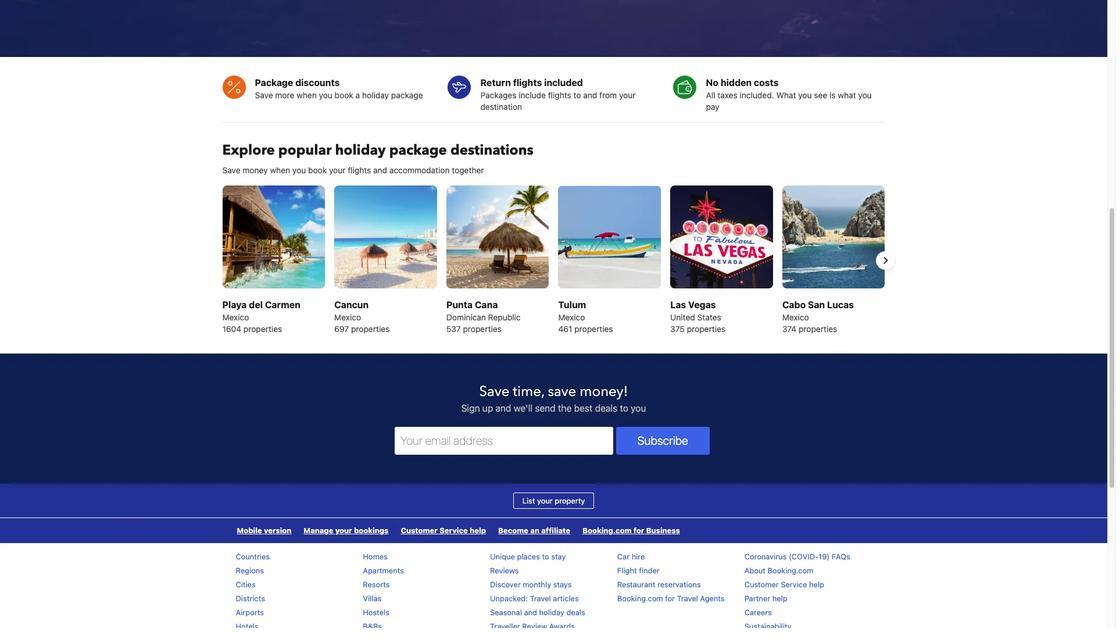 Task type: vqa. For each thing, say whether or not it's contained in the screenshot.


Task type: locate. For each thing, give the bounding box(es) containing it.
0 horizontal spatial when
[[270, 165, 290, 175]]

accommodation
[[390, 165, 450, 175]]

coronavirus
[[745, 552, 787, 561]]

careers
[[745, 608, 772, 617]]

properties inside las vegas united states 375 properties
[[687, 324, 726, 334]]

discover
[[490, 580, 521, 589]]

0 horizontal spatial travel
[[530, 594, 551, 603]]

1 horizontal spatial for
[[665, 594, 675, 603]]

booking.com
[[583, 526, 632, 535], [768, 566, 814, 575], [618, 594, 663, 603]]

for
[[634, 526, 645, 535], [665, 594, 675, 603]]

1 vertical spatial save
[[222, 165, 241, 175]]

navigation inside the save time, save money! footer
[[231, 518, 687, 543]]

properties down dominican
[[463, 324, 502, 334]]

book inside the package discounts save more when you book a holiday package
[[335, 90, 353, 100]]

homes
[[363, 552, 388, 561]]

when inside the package discounts save more when you book a holiday package
[[297, 90, 317, 100]]

when right money
[[270, 165, 290, 175]]

customer
[[401, 526, 438, 535], [745, 580, 779, 589]]

the
[[558, 403, 572, 413]]

0 vertical spatial book
[[335, 90, 353, 100]]

and inside explore popular holiday package destinations save money when you book your flights and accommodation together
[[373, 165, 387, 175]]

what
[[838, 90, 856, 100]]

save down package at the left top of the page
[[255, 90, 273, 100]]

properties for las
[[687, 324, 726, 334]]

1 properties from the left
[[244, 324, 282, 334]]

your inside explore popular holiday package destinations save money when you book your flights and accommodation together
[[329, 165, 346, 175]]

package up "accommodation"
[[389, 141, 447, 160]]

you down popular
[[292, 165, 306, 175]]

1 horizontal spatial book
[[335, 90, 353, 100]]

properties right 697 at left
[[351, 324, 390, 334]]

deals down money!
[[595, 403, 618, 413]]

punta
[[447, 299, 473, 310]]

booking.com down coronavirus (covid-19) faqs link
[[768, 566, 814, 575]]

book left a
[[335, 90, 353, 100]]

money!
[[580, 382, 628, 401]]

to down money!
[[620, 403, 629, 413]]

customer up partner at the bottom right of page
[[745, 580, 779, 589]]

0 vertical spatial to
[[574, 90, 581, 100]]

save up up
[[480, 382, 510, 401]]

2 vertical spatial flights
[[348, 165, 371, 175]]

package inside the package discounts save more when you book a holiday package
[[391, 90, 423, 100]]

countries regions cities districts airports
[[236, 552, 270, 617]]

explore
[[222, 141, 275, 160]]

your
[[619, 90, 636, 100], [329, 165, 346, 175], [537, 496, 553, 505], [335, 526, 352, 535]]

mexico up the 1604
[[222, 312, 249, 322]]

mexico down cancun
[[335, 312, 361, 322]]

1 vertical spatial deals
[[567, 608, 585, 617]]

0 vertical spatial customer service help link
[[395, 518, 492, 543]]

1 vertical spatial package
[[389, 141, 447, 160]]

service
[[440, 526, 468, 535], [781, 580, 808, 589]]

travel down reservations
[[677, 594, 698, 603]]

next image
[[878, 253, 892, 267]]

you down discounts
[[319, 90, 333, 100]]

2 horizontal spatial help
[[810, 580, 825, 589]]

resorts
[[363, 580, 390, 589]]

navigation containing mobile version
[[231, 518, 687, 543]]

is
[[830, 90, 836, 100]]

2 travel from the left
[[677, 594, 698, 603]]

navigation
[[231, 518, 687, 543]]

when
[[297, 90, 317, 100], [270, 165, 290, 175]]

1 vertical spatial customer service help link
[[745, 580, 825, 589]]

properties inside punta cana dominican republic 537 properties
[[463, 324, 502, 334]]

deals inside unique places to stay reviews discover monthly stays unpacked: travel articles seasonal and holiday deals
[[567, 608, 585, 617]]

dominican
[[447, 312, 486, 322]]

0 vertical spatial holiday
[[362, 90, 389, 100]]

and left from
[[584, 90, 597, 100]]

holiday down a
[[335, 141, 386, 160]]

districts link
[[236, 594, 265, 603]]

and
[[584, 90, 597, 100], [373, 165, 387, 175], [496, 403, 511, 413], [524, 608, 537, 617]]

and down unpacked: travel articles link
[[524, 608, 537, 617]]

customer right bookings
[[401, 526, 438, 535]]

booking.com inside coronavirus (covid-19) faqs about booking.com customer service help partner help careers
[[768, 566, 814, 575]]

booking.com inside car hire flight finder restaurant reservations booking.com for travel agents
[[618, 594, 663, 603]]

holiday
[[362, 90, 389, 100], [335, 141, 386, 160], [539, 608, 565, 617]]

airports link
[[236, 608, 264, 617]]

book inside explore popular holiday package destinations save money when you book your flights and accommodation together
[[308, 165, 327, 175]]

1 vertical spatial flights
[[548, 90, 572, 100]]

to inside save time, save money! sign up and we'll send the best deals to you
[[620, 403, 629, 413]]

2 vertical spatial holiday
[[539, 608, 565, 617]]

0 vertical spatial package
[[391, 90, 423, 100]]

customer inside coronavirus (covid-19) faqs about booking.com customer service help partner help careers
[[745, 580, 779, 589]]

1 travel from the left
[[530, 594, 551, 603]]

careers link
[[745, 608, 772, 617]]

deals
[[595, 403, 618, 413], [567, 608, 585, 617]]

package
[[255, 78, 293, 88]]

2 horizontal spatial save
[[480, 382, 510, 401]]

1 horizontal spatial service
[[781, 580, 808, 589]]

booking.com down restaurant
[[618, 594, 663, 603]]

2 properties from the left
[[351, 324, 390, 334]]

your right 'manage'
[[335, 526, 352, 535]]

0 horizontal spatial to
[[542, 552, 549, 561]]

a
[[356, 90, 360, 100]]

when down discounts
[[297, 90, 317, 100]]

mexico
[[222, 312, 249, 322], [335, 312, 361, 322], [559, 312, 585, 322], [783, 312, 809, 322]]

1 vertical spatial booking.com
[[768, 566, 814, 575]]

del
[[249, 299, 263, 310]]

you inside explore popular holiday package destinations save money when you book your flights and accommodation together
[[292, 165, 306, 175]]

save inside save time, save money! sign up and we'll send the best deals to you
[[480, 382, 510, 401]]

to inside return flights included packages include flights to and from your destination
[[574, 90, 581, 100]]

properties down 'san'
[[799, 324, 838, 334]]

0 horizontal spatial customer service help link
[[395, 518, 492, 543]]

2 vertical spatial booking.com
[[618, 594, 663, 603]]

san
[[808, 299, 825, 310]]

2 vertical spatial help
[[773, 594, 788, 603]]

19)
[[819, 552, 830, 561]]

1 mexico from the left
[[222, 312, 249, 322]]

Your email address email field
[[395, 427, 613, 455]]

service inside "link"
[[440, 526, 468, 535]]

discover monthly stays link
[[490, 580, 572, 589]]

0 horizontal spatial deals
[[567, 608, 585, 617]]

properties down states
[[687, 324, 726, 334]]

more
[[275, 90, 294, 100]]

you
[[319, 90, 333, 100], [799, 90, 812, 100], [859, 90, 872, 100], [292, 165, 306, 175], [631, 403, 646, 413]]

1 horizontal spatial customer
[[745, 580, 779, 589]]

properties for cabo
[[799, 324, 838, 334]]

your right list at the bottom left of the page
[[537, 496, 553, 505]]

your down popular
[[329, 165, 346, 175]]

2 vertical spatial to
[[542, 552, 549, 561]]

book down popular
[[308, 165, 327, 175]]

0 vertical spatial deals
[[595, 403, 618, 413]]

0 vertical spatial customer
[[401, 526, 438, 535]]

an
[[531, 526, 540, 535]]

no hidden costs all taxes included. what you see is what you pay
[[706, 78, 872, 112]]

and inside unique places to stay reviews discover monthly stays unpacked: travel articles seasonal and holiday deals
[[524, 608, 537, 617]]

697
[[335, 324, 349, 334]]

1 horizontal spatial save
[[255, 90, 273, 100]]

1 vertical spatial when
[[270, 165, 290, 175]]

5 properties from the left
[[687, 324, 726, 334]]

included
[[544, 78, 583, 88]]

holiday down articles
[[539, 608, 565, 617]]

unpacked:
[[490, 594, 528, 603]]

2 horizontal spatial flights
[[548, 90, 572, 100]]

pay
[[706, 102, 720, 112]]

0 vertical spatial for
[[634, 526, 645, 535]]

unpacked: travel articles link
[[490, 594, 579, 603]]

4 mexico from the left
[[783, 312, 809, 322]]

cities link
[[236, 580, 256, 589]]

booking.com up car
[[583, 526, 632, 535]]

0 horizontal spatial for
[[634, 526, 645, 535]]

package
[[391, 90, 423, 100], [389, 141, 447, 160]]

restaurant
[[618, 580, 656, 589]]

money
[[243, 165, 268, 175]]

to
[[574, 90, 581, 100], [620, 403, 629, 413], [542, 552, 549, 561]]

save left money
[[222, 165, 241, 175]]

0 horizontal spatial customer
[[401, 526, 438, 535]]

537
[[447, 324, 461, 334]]

0 vertical spatial save
[[255, 90, 273, 100]]

partner help link
[[745, 594, 788, 603]]

manage your bookings link
[[298, 518, 395, 543]]

1 horizontal spatial flights
[[513, 78, 542, 88]]

1 vertical spatial holiday
[[335, 141, 386, 160]]

1 horizontal spatial when
[[297, 90, 317, 100]]

4 properties from the left
[[575, 324, 613, 334]]

destination
[[481, 102, 522, 112]]

6 properties from the left
[[799, 324, 838, 334]]

together
[[452, 165, 484, 175]]

deals down articles
[[567, 608, 585, 617]]

1 horizontal spatial to
[[574, 90, 581, 100]]

1 vertical spatial customer
[[745, 580, 779, 589]]

travel up the "seasonal and holiday deals" link
[[530, 594, 551, 603]]

your inside navigation
[[335, 526, 352, 535]]

you inside the package discounts save more when you book a holiday package
[[319, 90, 333, 100]]

1 vertical spatial book
[[308, 165, 327, 175]]

explore popular holiday package destinations region
[[213, 186, 895, 335]]

coronavirus (covid-19) faqs link
[[745, 552, 851, 561]]

1 vertical spatial for
[[665, 594, 675, 603]]

properties inside playa del carmen mexico 1604 properties
[[244, 324, 282, 334]]

manage
[[304, 526, 333, 535]]

properties inside tulum mexico 461 properties
[[575, 324, 613, 334]]

0 horizontal spatial flights
[[348, 165, 371, 175]]

help down 19)
[[810, 580, 825, 589]]

save time, save money! sign up and we'll send the best deals to you
[[462, 382, 646, 413]]

1 horizontal spatial help
[[773, 594, 788, 603]]

0 horizontal spatial save
[[222, 165, 241, 175]]

include
[[519, 90, 546, 100]]

stay
[[552, 552, 566, 561]]

for left business
[[634, 526, 645, 535]]

mexico down tulum
[[559, 312, 585, 322]]

properties
[[244, 324, 282, 334], [351, 324, 390, 334], [463, 324, 502, 334], [575, 324, 613, 334], [687, 324, 726, 334], [799, 324, 838, 334]]

customer service help
[[401, 526, 486, 535]]

booking.com for business link
[[577, 518, 686, 543]]

to left 'stay'
[[542, 552, 549, 561]]

no
[[706, 78, 719, 88]]

help right partner at the bottom right of page
[[773, 594, 788, 603]]

lucas
[[828, 299, 854, 310]]

and left "accommodation"
[[373, 165, 387, 175]]

and right up
[[496, 403, 511, 413]]

monthly
[[523, 580, 551, 589]]

send
[[535, 403, 556, 413]]

3 mexico from the left
[[559, 312, 585, 322]]

2 mexico from the left
[[335, 312, 361, 322]]

1 vertical spatial service
[[781, 580, 808, 589]]

properties for punta
[[463, 324, 502, 334]]

1 horizontal spatial deals
[[595, 403, 618, 413]]

0 horizontal spatial service
[[440, 526, 468, 535]]

properties right the 461
[[575, 324, 613, 334]]

list your property link
[[513, 493, 595, 509]]

1 horizontal spatial travel
[[677, 594, 698, 603]]

375
[[671, 324, 685, 334]]

mexico inside cabo san lucas mexico 374 properties
[[783, 312, 809, 322]]

2 vertical spatial save
[[480, 382, 510, 401]]

destinations
[[451, 141, 534, 160]]

to down included on the top of page
[[574, 90, 581, 100]]

0 horizontal spatial help
[[470, 526, 486, 535]]

booking.com for travel agents link
[[618, 594, 725, 603]]

0 vertical spatial when
[[297, 90, 317, 100]]

properties inside cabo san lucas mexico 374 properties
[[799, 324, 838, 334]]

you up subscribe at the bottom of page
[[631, 403, 646, 413]]

help left become
[[470, 526, 486, 535]]

3 properties from the left
[[463, 324, 502, 334]]

customer service help link for partner help
[[745, 580, 825, 589]]

properties down del
[[244, 324, 282, 334]]

reviews
[[490, 566, 519, 575]]

mexico down cabo
[[783, 312, 809, 322]]

articles
[[553, 594, 579, 603]]

when inside explore popular holiday package destinations save money when you book your flights and accommodation together
[[270, 165, 290, 175]]

districts
[[236, 594, 265, 603]]

0 vertical spatial service
[[440, 526, 468, 535]]

0 horizontal spatial book
[[308, 165, 327, 175]]

for down reservations
[[665, 594, 675, 603]]

2 horizontal spatial to
[[620, 403, 629, 413]]

your right from
[[619, 90, 636, 100]]

1 vertical spatial to
[[620, 403, 629, 413]]

unique places to stay reviews discover monthly stays unpacked: travel articles seasonal and holiday deals
[[490, 552, 585, 617]]

become an affiliate link
[[493, 518, 576, 543]]

package right a
[[391, 90, 423, 100]]

1 horizontal spatial customer service help link
[[745, 580, 825, 589]]

holiday right a
[[362, 90, 389, 100]]

0 vertical spatial booking.com
[[583, 526, 632, 535]]



Task type: describe. For each thing, give the bounding box(es) containing it.
461
[[559, 324, 573, 334]]

countries
[[236, 552, 270, 561]]

punta cana dominican republic 537 properties
[[447, 299, 521, 334]]

car hire flight finder restaurant reservations booking.com for travel agents
[[618, 552, 725, 603]]

up
[[483, 403, 493, 413]]

list
[[523, 496, 535, 505]]

customer inside navigation
[[401, 526, 438, 535]]

for inside car hire flight finder restaurant reservations booking.com for travel agents
[[665, 594, 675, 603]]

villas link
[[363, 594, 382, 603]]

unique places to stay link
[[490, 552, 566, 561]]

cancun mexico 697 properties
[[335, 299, 390, 334]]

cancun
[[335, 299, 369, 310]]

finder
[[639, 566, 660, 575]]

to inside unique places to stay reviews discover monthly stays unpacked: travel articles seasonal and holiday deals
[[542, 552, 549, 561]]

mexico inside playa del carmen mexico 1604 properties
[[222, 312, 249, 322]]

cabo
[[783, 299, 806, 310]]

holiday inside the package discounts save more when you book a holiday package
[[362, 90, 389, 100]]

what
[[777, 90, 796, 100]]

regions link
[[236, 566, 264, 575]]

best
[[574, 403, 593, 413]]

included.
[[740, 90, 774, 100]]

save inside the package discounts save more when you book a holiday package
[[255, 90, 273, 100]]

tulum
[[559, 299, 586, 310]]

carmen
[[265, 299, 301, 310]]

about
[[745, 566, 766, 575]]

your inside "link"
[[537, 496, 553, 505]]

places
[[517, 552, 540, 561]]

travel inside unique places to stay reviews discover monthly stays unpacked: travel articles seasonal and holiday deals
[[530, 594, 551, 603]]

hostels
[[363, 608, 390, 617]]

hostels link
[[363, 608, 390, 617]]

1 vertical spatial help
[[810, 580, 825, 589]]

0 vertical spatial help
[[470, 526, 486, 535]]

seasonal
[[490, 608, 522, 617]]

holiday inside explore popular holiday package destinations save money when you book your flights and accommodation together
[[335, 141, 386, 160]]

mexico inside tulum mexico 461 properties
[[559, 312, 585, 322]]

regions
[[236, 566, 264, 575]]

see
[[814, 90, 828, 100]]

states
[[698, 312, 722, 322]]

cana
[[475, 299, 498, 310]]

playa
[[222, 299, 247, 310]]

resorts link
[[363, 580, 390, 589]]

service inside coronavirus (covid-19) faqs about booking.com customer service help partner help careers
[[781, 580, 808, 589]]

republic
[[488, 312, 521, 322]]

business
[[646, 526, 680, 535]]

properties inside "cancun mexico 697 properties"
[[351, 324, 390, 334]]

mobile version link
[[231, 518, 297, 543]]

holiday inside unique places to stay reviews discover monthly stays unpacked: travel articles seasonal and holiday deals
[[539, 608, 565, 617]]

subscribe button
[[616, 427, 710, 455]]

homes apartments resorts villas hostels
[[363, 552, 404, 617]]

and inside save time, save money! sign up and we'll send the best deals to you
[[496, 403, 511, 413]]

mexico inside "cancun mexico 697 properties"
[[335, 312, 361, 322]]

you right what
[[859, 90, 872, 100]]

reviews link
[[490, 566, 519, 575]]

affiliate
[[542, 526, 571, 535]]

faqs
[[832, 552, 851, 561]]

your inside return flights included packages include flights to and from your destination
[[619, 90, 636, 100]]

hire
[[632, 552, 645, 561]]

popular
[[278, 141, 332, 160]]

car
[[618, 552, 630, 561]]

customer service help link for become an affiliate
[[395, 518, 492, 543]]

you left see
[[799, 90, 812, 100]]

deals inside save time, save money! sign up and we'll send the best deals to you
[[595, 403, 618, 413]]

save inside explore popular holiday package destinations save money when you book your flights and accommodation together
[[222, 165, 241, 175]]

homes link
[[363, 552, 388, 561]]

partner
[[745, 594, 771, 603]]

las vegas united states 375 properties
[[671, 299, 726, 334]]

hidden
[[721, 78, 752, 88]]

save time, save money! footer
[[0, 354, 1108, 628]]

mobile version
[[237, 526, 292, 535]]

united
[[671, 312, 695, 322]]

agents
[[700, 594, 725, 603]]

explore popular holiday package destinations save money when you book your flights and accommodation together
[[222, 141, 534, 175]]

booking.com for business
[[583, 526, 680, 535]]

unique
[[490, 552, 515, 561]]

374
[[783, 324, 797, 334]]

countries link
[[236, 552, 270, 561]]

stays
[[554, 580, 572, 589]]

las
[[671, 299, 686, 310]]

seasonal and holiday deals link
[[490, 608, 585, 617]]

flights inside explore popular holiday package destinations save money when you book your flights and accommodation together
[[348, 165, 371, 175]]

taxes
[[718, 90, 738, 100]]

discounts
[[296, 78, 340, 88]]

properties for playa
[[244, 324, 282, 334]]

for inside navigation
[[634, 526, 645, 535]]

costs
[[754, 78, 779, 88]]

apartments
[[363, 566, 404, 575]]

cities
[[236, 580, 256, 589]]

subscribe
[[638, 434, 688, 447]]

villas
[[363, 594, 382, 603]]

0 vertical spatial flights
[[513, 78, 542, 88]]

sign
[[462, 403, 480, 413]]

bookings
[[354, 526, 389, 535]]

time,
[[513, 382, 545, 401]]

return
[[481, 78, 511, 88]]

airports
[[236, 608, 264, 617]]

save
[[548, 382, 577, 401]]

restaurant reservations link
[[618, 580, 701, 589]]

packages
[[481, 90, 517, 100]]

package inside explore popular holiday package destinations save money when you book your flights and accommodation together
[[389, 141, 447, 160]]

become an affiliate
[[498, 526, 571, 535]]

1604
[[222, 324, 241, 334]]

and inside return flights included packages include flights to and from your destination
[[584, 90, 597, 100]]

travel inside car hire flight finder restaurant reservations booking.com for travel agents
[[677, 594, 698, 603]]

you inside save time, save money! sign up and we'll send the best deals to you
[[631, 403, 646, 413]]

from
[[600, 90, 617, 100]]



